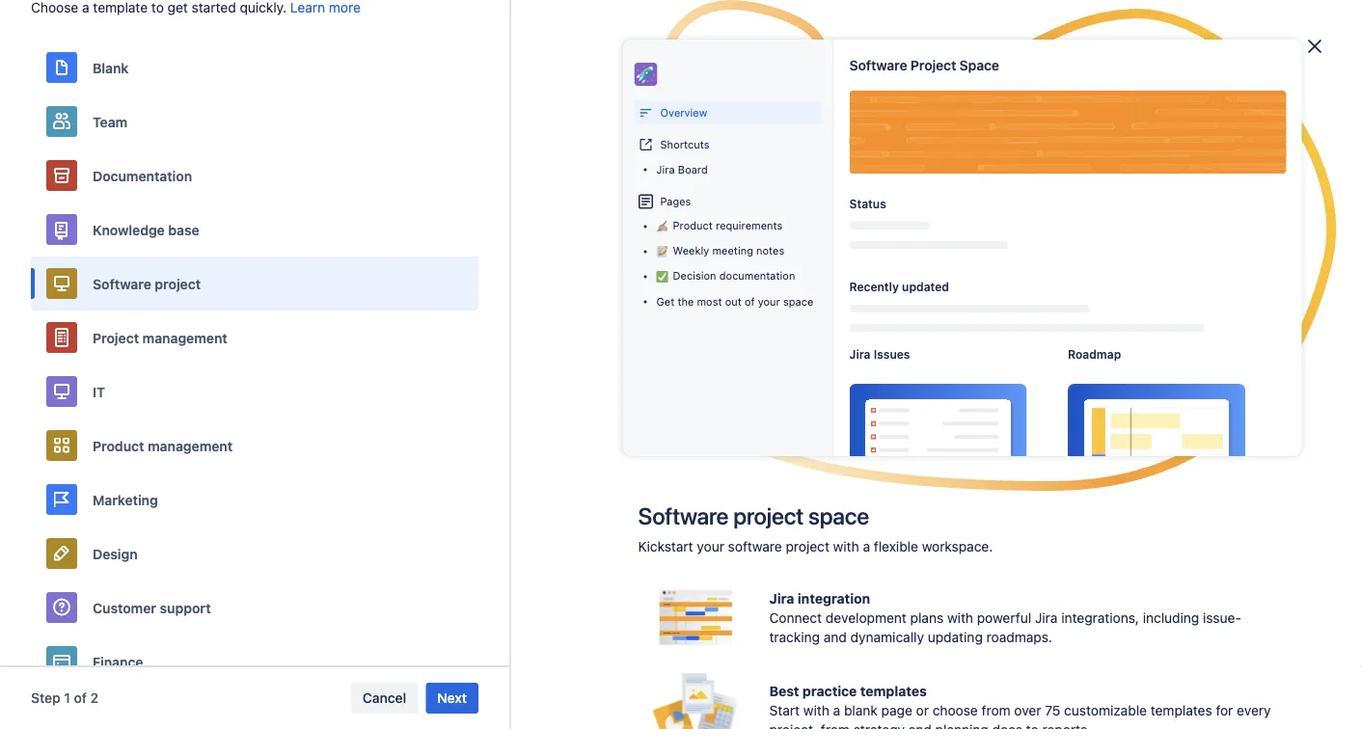 Task type: locate. For each thing, give the bounding box(es) containing it.
start down best
[[770, 703, 800, 719]]

1 vertical spatial templates
[[1151, 703, 1213, 719]]

knowledge down documentation
[[93, 222, 165, 238]]

jira board
[[657, 164, 708, 176]]

popular button
[[400, 288, 488, 318]]

or inside the whiteboards are available in beta more freeform than pages or blogs, whiteboards empower teams to organize and brainstorm in new ways.
[[1231, 351, 1244, 367]]

shortcuts
[[660, 138, 710, 151]]

ways.
[[1264, 389, 1299, 405]]

documentation
[[93, 168, 192, 184]]

welcome
[[577, 351, 635, 367]]

john down test
[[589, 181, 613, 193]]

smith inside getting started in confluence john smith
[[860, 181, 889, 193]]

announcements
[[528, 295, 629, 311]]

1 horizontal spatial project
[[911, 57, 956, 73]]

john smith down test page
[[589, 181, 645, 193]]

1 vertical spatial john smith
[[73, 360, 143, 376]]

software project space kickstart your software project with a flexible workspace.
[[638, 503, 993, 555]]

and inside jira integration connect development plans with powerful jira integrations, including issue- tracking and dynamically updating roadmaps.
[[824, 630, 847, 646]]

jira up connect
[[770, 591, 795, 607]]

of left 2
[[74, 690, 87, 706]]

base up my first space link
[[146, 395, 176, 411]]

project left space
[[911, 57, 956, 73]]

blank
[[93, 60, 129, 76]]

kickstart
[[638, 539, 693, 555]]

spaces
[[42, 326, 86, 338]]

getting started in confluence john smith
[[833, 165, 1024, 193]]

start inside best practice templates start with a blank page or choose from over 75 customizable templates for every project–from strategy and planning docs to reports.
[[770, 703, 800, 719]]

2 vertical spatial software
[[638, 503, 729, 530]]

with up project–from
[[804, 703, 830, 719]]

your down diagrams,
[[697, 539, 725, 555]]

1 horizontal spatial software
[[638, 503, 729, 530]]

0 vertical spatial of
[[811, 7, 824, 23]]

project down drafts link
[[155, 276, 201, 292]]

2 horizontal spatial smith
[[860, 181, 889, 193]]

1 vertical spatial base
[[146, 395, 176, 411]]

project
[[155, 276, 201, 292], [734, 503, 804, 530], [786, 539, 830, 555]]

recently
[[850, 280, 899, 293]]

create,
[[758, 492, 801, 508]]

files,
[[951, 492, 981, 508]]

confluence down most
[[655, 351, 727, 367]]

where
[[411, 492, 449, 508]]

share
[[804, 492, 839, 508]]

planning
[[936, 722, 989, 729]]

1 vertical spatial or
[[916, 703, 929, 719]]

project down projects.
[[786, 539, 830, 555]]

0 vertical spatial overview
[[660, 106, 708, 119]]

john smith link down project management
[[31, 351, 262, 386]]

in inside getting started in confluence john smith
[[935, 165, 947, 180]]

1 horizontal spatial to
[[1026, 722, 1039, 729]]

software for space
[[638, 503, 729, 530]]

confluence inside confluence is where your team collaborates and shares knowledge — create, share and discuss your files, ideas, minutes, specs, mockups, diagrams, and projects.
[[323, 492, 394, 508]]

1 vertical spatial project
[[93, 330, 139, 346]]

0 vertical spatial a
[[743, 7, 751, 23]]

john down "getting"
[[833, 181, 857, 193]]

0 vertical spatial management
[[142, 330, 227, 346]]

2 horizontal spatial confluence
[[950, 165, 1024, 180]]

smith up status
[[860, 181, 889, 193]]

blank
[[844, 703, 878, 719]]

1 inside group
[[122, 265, 127, 279]]

software down 'standard'
[[850, 57, 907, 73]]

and inside the whiteboards are available in beta more freeform than pages or blogs, whiteboards empower teams to organize and brainstorm in new ways.
[[1122, 389, 1146, 405]]

invite people button
[[627, 42, 732, 73]]

1 horizontal spatial with
[[833, 539, 859, 555]]

project management
[[93, 330, 227, 346]]

0 horizontal spatial a
[[743, 7, 751, 23]]

2 horizontal spatial to
[[1249, 370, 1261, 386]]

templates left for
[[1151, 703, 1213, 719]]

management inside product management button
[[148, 438, 233, 454]]

updated
[[902, 280, 949, 293]]

1 vertical spatial 1
[[64, 690, 70, 706]]

space inside software project space kickstart your software project with a flexible workspace.
[[809, 503, 869, 530]]

space for my
[[124, 430, 161, 446]]

0 vertical spatial with
[[833, 539, 859, 555]]

0 vertical spatial templates
[[861, 684, 927, 700]]

management left create a space icon
[[142, 330, 227, 346]]

team
[[484, 7, 516, 23], [484, 492, 515, 508]]

smith down test page
[[616, 181, 645, 193]]

step 1 of 2
[[31, 690, 99, 706]]

0 vertical spatial base
[[168, 222, 199, 238]]

mockups,
[[617, 511, 678, 527]]

1 horizontal spatial a
[[833, 703, 841, 719]]

admin
[[1050, 161, 1090, 177]]

finance button
[[31, 635, 479, 689]]

or right page
[[916, 703, 929, 719]]

knowledge base inside button
[[93, 222, 199, 238]]

confluence right started
[[950, 165, 1024, 180]]

confluence
[[950, 165, 1024, 180], [655, 351, 727, 367], [323, 492, 394, 508]]

the right trial
[[828, 7, 849, 23]]

plans
[[911, 610, 944, 626]]

john smith up it
[[73, 360, 143, 376]]

0 horizontal spatial project
[[93, 330, 139, 346]]

1 vertical spatial project
[[734, 503, 804, 530]]

is
[[398, 492, 408, 508]]

1 vertical spatial with
[[948, 610, 974, 626]]

in up blogs, at right
[[1255, 327, 1268, 345]]

it
[[93, 384, 105, 400]]

software up kickstart
[[638, 503, 729, 530]]

confluence?
[[625, 7, 705, 23]]

blank button
[[31, 41, 479, 95]]

1 horizontal spatial overview
[[660, 106, 708, 119]]

:pencil: image
[[657, 246, 668, 258], [657, 246, 668, 258]]

2 vertical spatial project
[[786, 539, 830, 555]]

product right my
[[93, 438, 144, 454]]

from inside best practice templates start with a blank page or choose from over 75 customizable templates for every project–from strategy and planning docs to reports.
[[982, 703, 1011, 719]]

from
[[591, 7, 621, 23], [982, 703, 1011, 719]]

20,
[[886, 208, 902, 220]]

tracking
[[770, 630, 820, 646]]

1 horizontal spatial product
[[673, 220, 713, 232]]

knowledge base up my first space
[[73, 395, 176, 411]]

1 horizontal spatial john smith
[[589, 181, 645, 193]]

a inside software project space kickstart your software project with a flexible workspace.
[[863, 539, 870, 555]]

welcome to confluence
[[577, 351, 727, 367]]

confluence is where your team collaborates and shares knowledge — create, share and discuss your files, ideas, minutes, specs, mockups, diagrams, and projects.
[[323, 492, 981, 527]]

2 horizontal spatial john smith link
[[833, 180, 889, 194]]

0 vertical spatial 1
[[122, 265, 127, 279]]

1 vertical spatial from
[[982, 703, 1011, 719]]

admin news
[[1050, 161, 1127, 177]]

1 horizontal spatial john smith link
[[589, 180, 645, 194]]

1 horizontal spatial from
[[982, 703, 1011, 719]]

and up specs,
[[599, 492, 622, 508]]

john smith link up minutes
[[589, 180, 645, 194]]

smith
[[616, 181, 645, 193], [860, 181, 889, 193], [107, 360, 143, 376]]

1 vertical spatial confluence
[[655, 351, 727, 367]]

overview up recent
[[73, 125, 131, 141]]

0 vertical spatial to
[[639, 351, 651, 367]]

management left unstar this space image
[[148, 438, 233, 454]]

of right out
[[745, 296, 755, 308]]

start left 'free'
[[708, 7, 740, 23]]

1 vertical spatial the
[[678, 296, 694, 308]]

2 horizontal spatial a
[[863, 539, 870, 555]]

2 team from the top
[[484, 492, 515, 508]]

a left flexible
[[863, 539, 870, 555]]

space right create,
[[809, 503, 869, 530]]

and down page
[[909, 722, 932, 729]]

1 team from the top
[[484, 7, 516, 23]]

jira left issues
[[850, 347, 871, 361]]

0 horizontal spatial overview
[[73, 125, 131, 141]]

0 horizontal spatial john smith
[[73, 360, 143, 376]]

space for software
[[809, 503, 869, 530]]

workspace.
[[922, 539, 993, 555]]

knowledge base link
[[31, 386, 262, 421]]

1 right tasks in the top of the page
[[122, 265, 127, 279]]

project inside button
[[155, 276, 201, 292]]

1 vertical spatial overview
[[73, 125, 131, 141]]

project for software project
[[155, 276, 201, 292]]

diagrams,
[[682, 511, 743, 527]]

create a space image
[[232, 320, 255, 344]]

jira left board
[[657, 164, 675, 176]]

from right more
[[591, 7, 621, 23]]

the
[[828, 7, 849, 23], [678, 296, 694, 308]]

pages
[[660, 195, 691, 208]]

1 horizontal spatial 1
[[122, 265, 127, 279]]

documentation
[[720, 270, 795, 282]]

cancel button
[[351, 683, 418, 714]]

0 horizontal spatial or
[[916, 703, 929, 719]]

1 horizontal spatial of
[[745, 296, 755, 308]]

1 right step
[[64, 690, 70, 706]]

product up weekly
[[673, 220, 713, 232]]

happening
[[406, 263, 476, 277]]

it button
[[31, 365, 479, 419]]

and down whiteboards
[[1122, 389, 1146, 405]]

with
[[833, 539, 859, 555], [948, 610, 974, 626], [804, 703, 830, 719]]

overview up shortcuts
[[660, 106, 708, 119]]

project inside button
[[93, 330, 139, 346]]

software down drafts link
[[93, 276, 151, 292]]

2 horizontal spatial john
[[833, 181, 857, 193]]

john smith link up status
[[833, 180, 889, 194]]

1 horizontal spatial templates
[[1151, 703, 1213, 719]]

0 vertical spatial project
[[911, 57, 956, 73]]

1 horizontal spatial start
[[770, 703, 800, 719]]

to right the welcome
[[639, 351, 651, 367]]

software inside software project space kickstart your software project with a flexible workspace.
[[638, 503, 729, 530]]

your inside software project space kickstart your software project with a flexible workspace.
[[697, 539, 725, 555]]

my first space link
[[31, 421, 262, 455]]

space right first
[[124, 430, 161, 446]]

more
[[1065, 351, 1097, 367]]

are
[[1162, 327, 1185, 345]]

1 horizontal spatial or
[[1231, 351, 1244, 367]]

product inside button
[[93, 438, 144, 454]]

2 vertical spatial a
[[833, 703, 841, 719]]

2 vertical spatial space
[[809, 503, 869, 530]]

with inside best practice templates start with a blank page or choose from over 75 customizable templates for every project–from strategy and planning docs to reports.
[[804, 703, 830, 719]]

the right the get
[[678, 296, 694, 308]]

0 vertical spatial from
[[591, 7, 621, 23]]

0 vertical spatial project
[[155, 276, 201, 292]]

invite people banner
[[0, 30, 1362, 85]]

2 horizontal spatial with
[[948, 610, 974, 626]]

2 horizontal spatial software
[[850, 57, 907, 73]]

with up updating
[[948, 610, 974, 626]]

every
[[1237, 703, 1271, 719]]

software project
[[93, 276, 201, 292]]

management inside project management button
[[142, 330, 227, 346]]

1 vertical spatial to
[[1249, 370, 1261, 386]]

0 vertical spatial product
[[673, 220, 713, 232]]

0 horizontal spatial software
[[93, 276, 151, 292]]

created october 20, 2023
[[798, 208, 931, 220]]

search image
[[1003, 50, 1018, 65]]

and down development
[[824, 630, 847, 646]]

0 horizontal spatial with
[[804, 703, 830, 719]]

2 vertical spatial confluence
[[323, 492, 394, 508]]

1 horizontal spatial the
[[828, 7, 849, 23]]

team inside confluence is where your team collaborates and shares knowledge — create, share and discuss your files, ideas, minutes, specs, mockups, diagrams, and projects.
[[484, 492, 515, 508]]

base up software project
[[168, 222, 199, 238]]

or inside best practice templates start with a blank page or choose from over 75 customizable templates for every project–from strategy and planning docs to reports.
[[916, 703, 929, 719]]

0 horizontal spatial the
[[678, 296, 694, 308]]

knowledge inside button
[[93, 222, 165, 238]]

2 vertical spatial with
[[804, 703, 830, 719]]

space down "documentation"
[[783, 296, 814, 308]]

group
[[31, 116, 262, 289]]

1 vertical spatial knowledge
[[73, 395, 142, 411]]

1 vertical spatial of
[[745, 296, 755, 308]]

team up ideas,
[[484, 492, 515, 508]]

popular
[[432, 295, 480, 311]]

2 vertical spatial to
[[1026, 722, 1039, 729]]

1 vertical spatial a
[[863, 539, 870, 555]]

in right started
[[935, 165, 947, 180]]

project up software
[[734, 503, 804, 530]]

0 vertical spatial software
[[850, 57, 907, 73]]

knowledge up first
[[73, 395, 142, 411]]

1 vertical spatial team
[[484, 492, 515, 508]]

john up it
[[73, 360, 104, 376]]

0 vertical spatial knowledge base
[[93, 222, 199, 238]]

a for space
[[863, 539, 870, 555]]

2 vertical spatial of
[[74, 690, 87, 706]]

1 vertical spatial management
[[148, 438, 233, 454]]

0 horizontal spatial confluence
[[323, 492, 394, 508]]

product management button
[[31, 419, 479, 473]]

:writing_hand::skin tone 4: image
[[657, 221, 668, 233], [657, 221, 668, 233]]

free
[[754, 7, 780, 23]]

to inside the whiteboards are available in beta more freeform than pages or blogs, whiteboards empower teams to organize and brainstorm in new ways.
[[1249, 370, 1261, 386]]

does
[[416, 7, 449, 23]]

software
[[728, 539, 782, 555]]

start
[[708, 7, 740, 23], [770, 703, 800, 719]]

0 vertical spatial confluence
[[950, 165, 1024, 180]]

close image
[[1304, 35, 1327, 58]]

john inside getting started in confluence john smith
[[833, 181, 857, 193]]

get the most out of your space
[[657, 296, 814, 308]]

0 horizontal spatial product
[[93, 438, 144, 454]]

1 vertical spatial knowledge base
[[73, 395, 176, 411]]

knowledge base up software project
[[93, 222, 199, 238]]

global element
[[12, 30, 991, 84]]

1 vertical spatial start
[[770, 703, 800, 719]]

john
[[589, 181, 613, 193], [833, 181, 857, 193], [73, 360, 104, 376]]

blogs,
[[1248, 351, 1286, 367]]

with left flexible
[[833, 539, 859, 555]]

of right trial
[[811, 7, 824, 23]]

1 vertical spatial software
[[93, 276, 151, 292]]

0 horizontal spatial 1
[[64, 690, 70, 706]]

does your team need more from confluence? start a free trial of the standard plan.
[[416, 7, 945, 23]]

unstar this space image
[[235, 430, 251, 446]]

1 vertical spatial space
[[124, 430, 161, 446]]

0 vertical spatial knowledge
[[93, 222, 165, 238]]

a left 'free'
[[743, 7, 751, 23]]

and inside best practice templates start with a blank page or choose from over 75 customizable templates for every project–from strategy and planning docs to reports.
[[909, 722, 932, 729]]

project right spaces at the left top of page
[[93, 330, 139, 346]]

smith up knowledge base link
[[107, 360, 143, 376]]

team left need
[[484, 7, 516, 23]]

2 horizontal spatial of
[[811, 7, 824, 23]]

0 vertical spatial or
[[1231, 351, 1244, 367]]

or up teams
[[1231, 351, 1244, 367]]

confluence left is
[[323, 492, 394, 508]]

base
[[168, 222, 199, 238], [146, 395, 176, 411]]

software project space
[[850, 57, 1000, 73]]

to down "over"
[[1026, 722, 1039, 729]]

0 vertical spatial team
[[484, 7, 516, 23]]

1 vertical spatial product
[[93, 438, 144, 454]]

from up the docs
[[982, 703, 1011, 719]]

to up new
[[1249, 370, 1261, 386]]

0 horizontal spatial smith
[[107, 360, 143, 376]]

a down practice
[[833, 703, 841, 719]]

0 horizontal spatial templates
[[861, 684, 927, 700]]

a inside best practice templates start with a blank page or choose from over 75 customizable templates for every project–from strategy and planning docs to reports.
[[833, 703, 841, 719]]

to
[[639, 351, 651, 367], [1249, 370, 1261, 386], [1026, 722, 1039, 729]]

people
[[677, 49, 721, 65]]

confluence image
[[50, 46, 165, 69], [50, 46, 165, 69]]

templates up page
[[861, 684, 927, 700]]

0 horizontal spatial start
[[708, 7, 740, 23]]



Task type: vqa. For each thing, say whether or not it's contained in the screenshot.
upgrade "button"
no



Task type: describe. For each thing, give the bounding box(es) containing it.
admin news button
[[1042, 150, 1330, 188]]

my first space
[[73, 430, 161, 446]]

empower
[[1146, 370, 1203, 386]]

management for product management
[[148, 438, 233, 454]]

minutes,
[[516, 511, 569, 527]]

0 vertical spatial start
[[708, 7, 740, 23]]

october
[[841, 208, 883, 220]]

confluence inside getting started in confluence john smith
[[950, 165, 1024, 180]]

team button
[[31, 95, 479, 149]]

group containing overview
[[31, 116, 262, 289]]

support
[[160, 600, 211, 616]]

teams
[[1207, 370, 1245, 386]]

with inside jira integration connect development plans with powerful jira integrations, including issue- tracking and dynamically updating roadmaps.
[[948, 610, 974, 626]]

base inside knowledge base link
[[146, 395, 176, 411]]

and down the —
[[747, 511, 770, 527]]

freeform
[[1101, 351, 1155, 367]]

2023
[[905, 208, 931, 220]]

software project space dialog
[[0, 0, 1362, 729]]

following
[[325, 295, 384, 311]]

finance
[[93, 654, 143, 670]]

in down teams
[[1220, 389, 1231, 405]]

for
[[1216, 703, 1234, 719]]

first
[[96, 430, 120, 446]]

minutes
[[606, 208, 647, 220]]

brainstorm
[[1149, 389, 1217, 405]]

your up ideas,
[[453, 492, 481, 508]]

0 horizontal spatial of
[[74, 690, 87, 706]]

including
[[1143, 610, 1200, 626]]

whiteboards
[[1065, 327, 1158, 345]]

updating
[[928, 630, 983, 646]]

tasks
[[73, 264, 108, 280]]

Search field
[[995, 42, 1188, 73]]

out
[[725, 296, 742, 308]]

product for product requirements
[[673, 220, 713, 232]]

most
[[697, 296, 722, 308]]

a for team
[[743, 7, 751, 23]]

notes
[[757, 245, 785, 257]]

management for project management
[[142, 330, 227, 346]]

0 vertical spatial the
[[828, 7, 849, 23]]

software project button
[[31, 257, 479, 311]]

docs
[[992, 722, 1023, 729]]

specs,
[[573, 511, 614, 527]]

your left files,
[[920, 492, 948, 508]]

:white_check_mark: image
[[657, 271, 668, 283]]

and right 'share'
[[842, 492, 866, 508]]

0 horizontal spatial to
[[639, 351, 651, 367]]

board
[[678, 164, 708, 176]]

strategy
[[854, 722, 905, 729]]

with inside software project space kickstart your software project with a flexible workspace.
[[833, 539, 859, 555]]

project–from
[[770, 722, 850, 729]]

software inside button
[[93, 276, 151, 292]]

1 inside software project space 'dialog'
[[64, 690, 70, 706]]

1 horizontal spatial john
[[589, 181, 613, 193]]

ideas,
[[475, 511, 512, 527]]

software for space
[[850, 57, 907, 73]]

10 minutes ago
[[592, 208, 668, 220]]

in right enable
[[1123, 430, 1135, 446]]

overview link
[[31, 116, 262, 151]]

your right does
[[452, 7, 481, 23]]

0 horizontal spatial john
[[73, 360, 104, 376]]

product for product management
[[93, 438, 144, 454]]

following button
[[293, 288, 393, 318]]

test page
[[589, 165, 662, 180]]

your down "documentation"
[[758, 296, 780, 308]]

need
[[520, 7, 551, 23]]

jira integration connect development plans with powerful jira integrations, including issue- tracking and dynamically updating roadmaps.
[[770, 591, 1242, 646]]

get
[[657, 296, 675, 308]]

team
[[93, 114, 128, 130]]

overview inside group
[[73, 125, 131, 141]]

page
[[882, 703, 913, 719]]

base inside knowledge base button
[[168, 222, 199, 238]]

next
[[437, 690, 467, 706]]

to inside best practice templates start with a blank page or choose from over 75 customizable templates for every project–from strategy and planning docs to reports.
[[1026, 722, 1039, 729]]

project management button
[[31, 311, 479, 365]]

0 horizontal spatial from
[[591, 7, 621, 23]]

jira issues
[[850, 347, 910, 361]]

integrations,
[[1062, 610, 1140, 626]]

marketing button
[[31, 473, 479, 527]]

standard
[[852, 7, 911, 23]]

jira for jira board
[[657, 164, 675, 176]]

roadmap
[[1068, 347, 1121, 361]]

customizable
[[1065, 703, 1147, 719]]

beta
[[1272, 327, 1304, 345]]

shares
[[626, 492, 667, 508]]

issues
[[874, 347, 910, 361]]

jira for jira issues
[[850, 347, 871, 361]]

more
[[555, 7, 588, 23]]

started
[[885, 165, 932, 180]]

test
[[589, 165, 623, 180]]

connect
[[770, 610, 822, 626]]

invite
[[639, 49, 674, 65]]

meeting
[[713, 245, 753, 257]]

over
[[1015, 703, 1042, 719]]

1 horizontal spatial smith
[[616, 181, 645, 193]]

next button
[[426, 683, 479, 714]]

:white_check_mark: image
[[657, 271, 668, 283]]

new
[[1235, 389, 1261, 405]]

jira for jira integration connect development plans with powerful jira integrations, including issue- tracking and dynamically updating roadmaps.
[[770, 591, 795, 607]]

documentation button
[[31, 149, 479, 203]]

project for software project space kickstart your software project with a flexible workspace.
[[734, 503, 804, 530]]

cancel
[[363, 690, 406, 706]]

whiteboards are available in beta more freeform than pages or blogs, whiteboards empower teams to organize and brainstorm in new ways.
[[1065, 327, 1304, 405]]

marketing
[[93, 492, 158, 508]]

roadmaps.
[[987, 630, 1053, 646]]

—
[[742, 492, 754, 508]]

weekly meeting notes
[[673, 245, 785, 257]]

news
[[1094, 161, 1127, 177]]

drafts
[[73, 229, 112, 245]]

created
[[798, 208, 838, 220]]

decision
[[673, 270, 717, 282]]

whiteboards
[[1065, 370, 1142, 386]]

75
[[1045, 703, 1061, 719]]

settings icon image
[[1275, 46, 1298, 69]]

0 horizontal spatial john smith link
[[31, 351, 262, 386]]

jira up roadmaps.
[[1035, 610, 1058, 626]]

choose
[[933, 703, 978, 719]]

0 vertical spatial space
[[783, 296, 814, 308]]

the inside software project space 'dialog'
[[678, 296, 694, 308]]

than
[[1158, 351, 1186, 367]]

projects.
[[774, 511, 828, 527]]

overview inside software project space 'dialog'
[[660, 106, 708, 119]]

development
[[826, 610, 907, 626]]

flexible
[[874, 539, 919, 555]]

10
[[592, 208, 603, 220]]

pages
[[1189, 351, 1227, 367]]

discuss
[[869, 492, 916, 508]]

enable
[[1077, 430, 1120, 446]]

0 vertical spatial john smith
[[589, 181, 645, 193]]

available
[[1188, 327, 1251, 345]]

1 horizontal spatial confluence
[[655, 351, 727, 367]]

organize
[[1065, 389, 1119, 405]]



